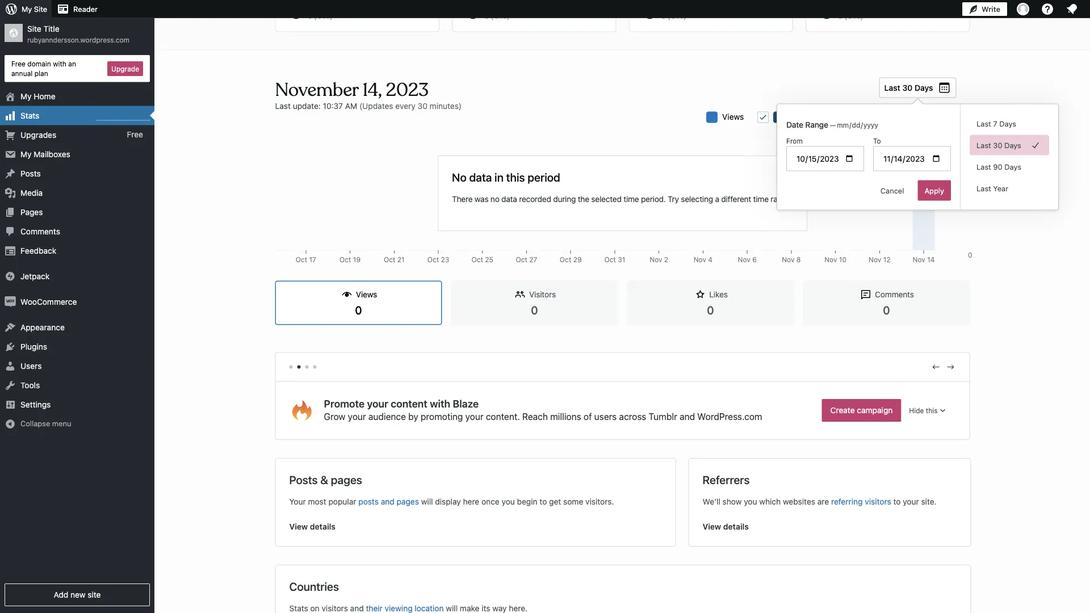 Task type: vqa. For each thing, say whether or not it's contained in the screenshot.
main content
no



Task type: describe. For each thing, give the bounding box(es) containing it.
comments 0
[[876, 290, 915, 317]]

a
[[716, 195, 720, 204]]

90
[[994, 162, 1003, 171]]

oct 29
[[560, 256, 582, 264]]

nov for nov 2
[[650, 256, 663, 264]]

oct for oct 25
[[472, 256, 483, 264]]

0 vertical spatial will
[[421, 497, 433, 507]]

img image for woocommerce
[[5, 296, 16, 308]]

2 to from the left
[[894, 497, 901, 507]]

way
[[493, 604, 507, 614]]

cancel button
[[874, 180, 912, 201]]

7
[[994, 119, 998, 128]]

annual plan
[[11, 69, 48, 77]]

1 horizontal spatial and
[[381, 497, 395, 507]]

next image
[[946, 362, 956, 372]]

free domain with an annual plan
[[11, 60, 76, 77]]

am
[[345, 101, 357, 111]]

oct for oct 31
[[605, 256, 616, 264]]

your most popular posts and pages will display here once you begin to get some visitors.
[[289, 497, 614, 507]]

4 0 ( 0 %) from the left
[[838, 11, 864, 20]]

promote your content with blaze grow your audience by promoting your content. reach millions of users across tumblr and wordpress.com
[[324, 398, 763, 422]]

no
[[491, 195, 500, 204]]

0 vertical spatial site
[[34, 5, 47, 13]]

oct for oct 21
[[384, 256, 396, 264]]

referring
[[832, 497, 863, 507]]

location
[[415, 604, 444, 614]]

4 ( from the left
[[845, 11, 848, 20]]

title
[[43, 24, 59, 34]]

date range tooltip
[[777, 98, 1060, 210]]

and inside the promote your content with blaze grow your audience by promoting your content. reach millions of users across tumblr and wordpress.com
[[680, 412, 695, 422]]

last for last year 'button'
[[977, 184, 992, 193]]

0 inside likes 0
[[707, 303, 715, 317]]

last 7 days
[[977, 119, 1017, 128]]

1 horizontal spatial pages
[[397, 497, 419, 507]]

countries
[[289, 580, 339, 593]]

my home
[[20, 92, 55, 101]]

stats on visitors and their viewing location will make its way here.
[[289, 604, 528, 614]]

november 14, 2023 last update: 10:37 am (updates every 30 minutes)
[[275, 78, 462, 111]]

17
[[309, 256, 316, 264]]

oct 25
[[472, 256, 494, 264]]

jetpack link
[[0, 267, 155, 286]]

oct 21
[[384, 256, 405, 264]]

1 horizontal spatial will
[[446, 604, 458, 614]]

posts & pages heading
[[289, 473, 362, 487]]

nov 4
[[694, 256, 713, 264]]

0 inside 100,000 2 0
[[969, 251, 973, 259]]

users link
[[0, 357, 155, 376]]

on
[[311, 604, 320, 614]]

31
[[618, 256, 626, 264]]

view for posts & pages
[[289, 522, 308, 532]]

0 inside views 0
[[355, 303, 362, 317]]

help image
[[1041, 2, 1055, 16]]

2 you from the left
[[744, 497, 758, 507]]

highest hourly views 0 image
[[96, 113, 150, 121]]

(updates
[[360, 101, 393, 111]]

my profile image
[[1018, 3, 1030, 15]]

0 vertical spatial data
[[470, 170, 492, 184]]

your down with blaze on the bottom of page
[[466, 412, 484, 422]]

november
[[275, 78, 359, 101]]

1 vertical spatial visitors
[[322, 604, 348, 614]]

once
[[482, 497, 500, 507]]

nov for nov 8
[[782, 256, 795, 264]]

oct for oct 17
[[296, 256, 307, 264]]

1 %) from the left
[[322, 11, 333, 20]]

woocommerce
[[20, 297, 77, 307]]

we'll show you which websites are referring visitors to your site.
[[703, 497, 937, 507]]

From date field
[[787, 146, 865, 171]]

0 vertical spatial 30
[[903, 83, 913, 92]]

100,000 for 100,000
[[947, 256, 973, 264]]

are
[[818, 497, 830, 507]]

every
[[396, 101, 416, 111]]

0 horizontal spatial last 30 days button
[[880, 78, 957, 98]]

img image for jetpack
[[5, 271, 16, 282]]

29
[[574, 256, 582, 264]]

oct for oct 23
[[428, 256, 439, 264]]

2 vertical spatial and
[[350, 604, 364, 614]]

none date field inside date range tooltip
[[836, 119, 897, 131]]

comments for comments
[[20, 227, 60, 236]]

upgrade
[[111, 65, 139, 73]]

tumblr
[[649, 412, 678, 422]]

promoting
[[421, 412, 463, 422]]

100,000 for 100,000 2 0
[[947, 138, 973, 146]]

home
[[34, 92, 55, 101]]

nov for nov 4
[[694, 256, 707, 264]]

create
[[831, 406, 855, 415]]

4 %) from the left
[[853, 11, 864, 20]]

2 %) from the left
[[499, 11, 510, 20]]

date range —
[[787, 120, 836, 129]]

upgrade button
[[107, 61, 143, 76]]

visitors 0
[[529, 290, 556, 317]]

no
[[452, 170, 467, 184]]

last 7 days button
[[970, 113, 1050, 134]]

view for referrers
[[703, 522, 722, 532]]

14,
[[363, 78, 382, 101]]

some
[[564, 497, 584, 507]]

view details for referrers
[[703, 522, 749, 532]]

their viewing location link
[[366, 604, 444, 614]]

to
[[874, 137, 882, 145]]

begin
[[517, 497, 538, 507]]

nov for nov 10
[[825, 256, 838, 264]]

nov for nov 14
[[913, 256, 926, 264]]

write link
[[963, 0, 1008, 18]]

likes 0
[[707, 290, 728, 317]]

hide
[[910, 407, 925, 415]]

10
[[840, 256, 847, 264]]

display
[[435, 497, 461, 507]]

collapse menu link
[[0, 415, 155, 433]]

date
[[787, 120, 804, 129]]

view details link for posts & pages
[[289, 521, 662, 533]]

nov 2
[[650, 256, 669, 264]]

8
[[797, 256, 801, 264]]

your down promote
[[348, 412, 366, 422]]

&
[[321, 473, 328, 487]]

add
[[54, 591, 68, 600]]

there was no data recorded during the selected time period. try selecting a different time range.
[[452, 195, 794, 204]]

nov for nov 12
[[869, 256, 882, 264]]

popular
[[329, 497, 357, 507]]

last 30 days inside date range tooltip
[[977, 141, 1022, 149]]

2 ( from the left
[[491, 11, 494, 20]]

site title rubyanndersson.wordpress.com
[[27, 24, 130, 44]]

oct 31
[[605, 256, 626, 264]]

my site link
[[0, 0, 52, 18]]

—
[[830, 121, 836, 129]]

10:37
[[323, 101, 343, 111]]



Task type: locate. For each thing, give the bounding box(es) containing it.
data left in
[[470, 170, 492, 184]]

year
[[994, 184, 1009, 193]]

pages right posts
[[397, 497, 419, 507]]

0 vertical spatial visitors
[[865, 497, 892, 507]]

last for last 7 days button
[[977, 119, 992, 128]]

2 for nov 2
[[665, 256, 669, 264]]

nov 12
[[869, 256, 891, 264]]

posts for posts
[[20, 169, 41, 178]]

most
[[308, 497, 326, 507]]

stats for stats on visitors and their viewing location will make its way here.
[[289, 604, 308, 614]]

1 vertical spatial last 30 days
[[977, 141, 1022, 149]]

1 horizontal spatial 2
[[969, 138, 973, 146]]

data right no
[[502, 195, 517, 204]]

0 horizontal spatial free
[[11, 60, 26, 68]]

my left home
[[20, 92, 32, 101]]

nov 10
[[825, 256, 847, 264]]

25
[[485, 256, 494, 264]]

users
[[595, 412, 617, 422]]

apply button
[[918, 180, 952, 201]]

0 vertical spatial free
[[11, 60, 26, 68]]

1 horizontal spatial 30
[[903, 83, 913, 92]]

1 vertical spatial views
[[356, 290, 377, 299]]

to left the get
[[540, 497, 547, 507]]

view down we'll
[[703, 522, 722, 532]]

oct for oct 19
[[340, 256, 351, 264]]

views
[[723, 112, 744, 121], [356, 290, 377, 299]]

apply
[[925, 186, 945, 195]]

2 vertical spatial my
[[20, 149, 32, 159]]

collapse
[[20, 419, 50, 428]]

site
[[88, 591, 101, 600]]

1 0 ( 0 %) from the left
[[307, 11, 333, 20]]

details
[[310, 522, 336, 532], [724, 522, 749, 532]]

2 details from the left
[[724, 522, 749, 532]]

my down upgrades
[[20, 149, 32, 159]]

site.
[[922, 497, 937, 507]]

from
[[787, 137, 803, 145]]

27
[[530, 256, 538, 264]]

3 0 ( 0 %) from the left
[[661, 11, 687, 20]]

my for my mailboxes
[[20, 149, 32, 159]]

site left title
[[27, 24, 41, 34]]

0 horizontal spatial this
[[507, 170, 525, 184]]

referrers heading
[[703, 473, 750, 487]]

your
[[367, 398, 389, 410], [348, 412, 366, 422], [466, 412, 484, 422], [903, 497, 920, 507]]

1 horizontal spatial data
[[502, 195, 517, 204]]

1 vertical spatial this
[[927, 407, 938, 415]]

0 horizontal spatial posts
[[20, 169, 41, 178]]

feedback link
[[0, 241, 155, 261]]

1 vertical spatial will
[[446, 604, 458, 614]]

0 vertical spatial views
[[723, 112, 744, 121]]

free down highest hourly views 0 image
[[127, 130, 143, 139]]

nov right 31
[[650, 256, 663, 264]]

1 horizontal spatial view
[[703, 522, 722, 532]]

visitors for visitors
[[790, 112, 817, 121]]

view details down show
[[703, 522, 749, 532]]

this inside button
[[927, 407, 938, 415]]

nov for nov 6
[[738, 256, 751, 264]]

8 oct from the left
[[605, 256, 616, 264]]

1 vertical spatial site
[[27, 24, 41, 34]]

oct for oct 29
[[560, 256, 572, 264]]

0 horizontal spatial last 30 days
[[885, 83, 934, 92]]

0 vertical spatial posts
[[20, 169, 41, 178]]

2 nov from the left
[[694, 256, 707, 264]]

1 vertical spatial posts
[[289, 473, 318, 487]]

0 vertical spatial last 30 days button
[[880, 78, 957, 98]]

19
[[353, 256, 361, 264]]

view
[[289, 522, 308, 532], [703, 522, 722, 532]]

0 vertical spatial my
[[22, 5, 32, 13]]

free
[[11, 60, 26, 68], [127, 130, 143, 139]]

0 horizontal spatial details
[[310, 522, 336, 532]]

1 view details link from the left
[[289, 521, 662, 533]]

2 oct from the left
[[340, 256, 351, 264]]

2 down last 7 days button
[[969, 138, 973, 146]]

nov left 6
[[738, 256, 751, 264]]

view down your
[[289, 522, 308, 532]]

oct left 23
[[428, 256, 439, 264]]

view details
[[289, 522, 336, 532], [703, 522, 749, 532]]

img image left the 'jetpack'
[[5, 271, 16, 282]]

last inside 'button'
[[977, 184, 992, 193]]

1 vertical spatial stats
[[289, 604, 308, 614]]

2 view details from the left
[[703, 522, 749, 532]]

5 oct from the left
[[472, 256, 483, 264]]

comments for comments 0
[[876, 290, 915, 299]]

oct for oct 27
[[516, 256, 528, 264]]

3 %) from the left
[[676, 11, 687, 20]]

and right tumblr at the right bottom of page
[[680, 412, 695, 422]]

was
[[475, 195, 489, 204]]

stats for stats
[[20, 111, 39, 120]]

1 nov from the left
[[650, 256, 663, 264]]

2 horizontal spatial and
[[680, 412, 695, 422]]

0 horizontal spatial to
[[540, 497, 547, 507]]

1 100,000 from the top
[[947, 138, 973, 146]]

0 horizontal spatial time
[[624, 195, 639, 204]]

1 img image from the top
[[5, 271, 16, 282]]

0 horizontal spatial visitors
[[529, 290, 556, 299]]

2 left the nov 4 at the top of page
[[665, 256, 669, 264]]

pages right &
[[331, 473, 362, 487]]

1 to from the left
[[540, 497, 547, 507]]

0 vertical spatial 2
[[969, 138, 973, 146]]

1 horizontal spatial last 30 days button
[[970, 135, 1050, 155]]

1 vertical spatial data
[[502, 195, 517, 204]]

woocommerce link
[[0, 292, 155, 312]]

1 vertical spatial my
[[20, 92, 32, 101]]

1 details from the left
[[310, 522, 336, 532]]

2 horizontal spatial 30
[[994, 141, 1003, 149]]

1 horizontal spatial this
[[927, 407, 938, 415]]

0 horizontal spatial views
[[356, 290, 377, 299]]

stats left 'on'
[[289, 604, 308, 614]]

create campaign
[[831, 406, 893, 415]]

2023
[[386, 78, 429, 101]]

last 90 days
[[977, 162, 1022, 171]]

7 oct from the left
[[560, 256, 572, 264]]

and left their on the left of the page
[[350, 604, 364, 614]]

1 horizontal spatial comments
[[876, 290, 915, 299]]

1 vertical spatial and
[[381, 497, 395, 507]]

time left range. at top right
[[754, 195, 769, 204]]

my home link
[[0, 87, 155, 106]]

1 horizontal spatial visitors
[[790, 112, 817, 121]]

my mailboxes link
[[0, 145, 155, 164]]

data
[[470, 170, 492, 184], [502, 195, 517, 204]]

oct left 25
[[472, 256, 483, 264]]

domain
[[27, 60, 51, 68]]

oct left 17
[[296, 256, 307, 264]]

details for posts & pages
[[310, 522, 336, 532]]

%)
[[322, 11, 333, 20], [499, 11, 510, 20], [676, 11, 687, 20], [853, 11, 864, 20]]

1 vertical spatial pages
[[397, 497, 419, 507]]

time left period.
[[624, 195, 639, 204]]

1 vertical spatial free
[[127, 130, 143, 139]]

media
[[20, 188, 43, 197]]

site
[[34, 5, 47, 13], [27, 24, 41, 34]]

2
[[969, 138, 973, 146], [665, 256, 669, 264]]

will left display
[[421, 497, 433, 507]]

1 horizontal spatial stats
[[289, 604, 308, 614]]

0 inside visitors 0
[[531, 303, 538, 317]]

will left the make
[[446, 604, 458, 614]]

0 horizontal spatial 2
[[665, 256, 669, 264]]

last for right last 30 days button
[[977, 141, 992, 149]]

oct left 27
[[516, 256, 528, 264]]

visitors right 'on'
[[322, 604, 348, 614]]

your left site.
[[903, 497, 920, 507]]

views for views
[[723, 112, 744, 121]]

visitors up from at right top
[[790, 112, 817, 121]]

manage your notifications image
[[1066, 2, 1079, 16]]

0 vertical spatial and
[[680, 412, 695, 422]]

6 oct from the left
[[516, 256, 528, 264]]

img image left woocommerce
[[5, 296, 16, 308]]

21
[[398, 256, 405, 264]]

1 horizontal spatial views
[[723, 112, 744, 121]]

nov left 4
[[694, 256, 707, 264]]

img image
[[5, 271, 16, 282], [5, 296, 16, 308]]

0 horizontal spatial 30
[[418, 101, 428, 111]]

7 nov from the left
[[913, 256, 926, 264]]

1 vertical spatial visitors
[[529, 290, 556, 299]]

0 horizontal spatial view
[[289, 522, 308, 532]]

0 vertical spatial comments
[[20, 227, 60, 236]]

your up audience
[[367, 398, 389, 410]]

2 vertical spatial 30
[[994, 141, 1003, 149]]

reader
[[73, 5, 98, 13]]

there
[[452, 195, 473, 204]]

posts up media
[[20, 169, 41, 178]]

2 100,000 from the top
[[947, 256, 973, 264]]

2 0 ( 0 %) from the left
[[484, 11, 510, 20]]

which
[[760, 497, 781, 507]]

try
[[668, 195, 679, 204]]

0 horizontal spatial data
[[470, 170, 492, 184]]

site inside site title rubyanndersson.wordpress.com
[[27, 24, 41, 34]]

1 vertical spatial comments
[[876, 290, 915, 299]]

posts for posts & pages
[[289, 473, 318, 487]]

views 0
[[355, 290, 377, 317]]

free inside free domain with an annual plan
[[11, 60, 26, 68]]

2 inside 100,000 2 0
[[969, 138, 973, 146]]

free up annual plan
[[11, 60, 26, 68]]

and right posts
[[381, 497, 395, 507]]

stats down my home
[[20, 111, 39, 120]]

pages inside heading
[[331, 473, 362, 487]]

1 horizontal spatial view details link
[[703, 521, 958, 533]]

1 vertical spatial img image
[[5, 296, 16, 308]]

mailboxes
[[34, 149, 70, 159]]

view details link down here
[[289, 521, 662, 533]]

nov left 8
[[782, 256, 795, 264]]

last year button
[[970, 178, 1050, 199]]

1 view details from the left
[[289, 522, 336, 532]]

my for my home
[[20, 92, 32, 101]]

view details link down are
[[703, 521, 958, 533]]

view details for posts & pages
[[289, 522, 336, 532]]

last inside november 14, 2023 last update: 10:37 am (updates every 30 minutes)
[[275, 101, 291, 111]]

countries heading
[[289, 579, 339, 594]]

we'll
[[703, 497, 721, 507]]

hide this button
[[902, 400, 956, 422]]

1 ( from the left
[[314, 11, 317, 20]]

0 vertical spatial last 30 days
[[885, 83, 934, 92]]

my for my site
[[22, 5, 32, 13]]

1 horizontal spatial time
[[754, 195, 769, 204]]

4 nov from the left
[[782, 256, 795, 264]]

in
[[495, 170, 504, 184]]

0 horizontal spatial view details
[[289, 522, 336, 532]]

upgrades
[[20, 130, 56, 140]]

To date field
[[874, 146, 952, 171]]

5 nov from the left
[[825, 256, 838, 264]]

0 horizontal spatial view details link
[[289, 521, 662, 533]]

recorded
[[519, 195, 551, 204]]

plugins
[[20, 342, 47, 351]]

oct left 19
[[340, 256, 351, 264]]

0 vertical spatial 100,000
[[947, 138, 973, 146]]

views inside views 0
[[356, 290, 377, 299]]

period
[[528, 170, 561, 184]]

posts inside posts link
[[20, 169, 41, 178]]

posts left &
[[289, 473, 318, 487]]

0 horizontal spatial you
[[502, 497, 515, 507]]

pages link
[[0, 203, 155, 222]]

range.
[[771, 195, 794, 204]]

0 vertical spatial this
[[507, 170, 525, 184]]

posts inside the "posts & pages" heading
[[289, 473, 318, 487]]

get
[[549, 497, 562, 507]]

3 oct from the left
[[384, 256, 396, 264]]

oct left 31
[[605, 256, 616, 264]]

this right hide
[[927, 407, 938, 415]]

you right the once
[[502, 497, 515, 507]]

30
[[903, 83, 913, 92], [418, 101, 428, 111], [994, 141, 1003, 149]]

0 horizontal spatial and
[[350, 604, 364, 614]]

settings link
[[0, 395, 155, 415]]

0 horizontal spatial visitors
[[322, 604, 348, 614]]

range
[[806, 120, 829, 129]]

visitors right referring
[[865, 497, 892, 507]]

0 vertical spatial pages
[[331, 473, 362, 487]]

2 view from the left
[[703, 522, 722, 532]]

details down show
[[724, 522, 749, 532]]

last 30 days
[[885, 83, 934, 92], [977, 141, 1022, 149]]

during
[[554, 195, 576, 204]]

2 time from the left
[[754, 195, 769, 204]]

2 for 100,000 2 0
[[969, 138, 973, 146]]

img image inside woocommerce 'link'
[[5, 296, 16, 308]]

1 horizontal spatial free
[[127, 130, 143, 139]]

4 oct from the left
[[428, 256, 439, 264]]

nov left 12
[[869, 256, 882, 264]]

oct 27
[[516, 256, 538, 264]]

30 inside november 14, 2023 last update: 10:37 am (updates every 30 minutes)
[[418, 101, 428, 111]]

settings
[[20, 400, 51, 409]]

0 vertical spatial stats
[[20, 111, 39, 120]]

site up title
[[34, 5, 47, 13]]

oct left 21
[[384, 256, 396, 264]]

img image inside jetpack link
[[5, 271, 16, 282]]

1 time from the left
[[624, 195, 639, 204]]

pager controls element
[[276, 353, 970, 382]]

2 view details link from the left
[[703, 521, 958, 533]]

comments up feedback
[[20, 227, 60, 236]]

you right show
[[744, 497, 758, 507]]

referrers
[[703, 473, 750, 487]]

1 you from the left
[[502, 497, 515, 507]]

0 inside comments 0
[[884, 303, 891, 317]]

media link
[[0, 183, 155, 203]]

show
[[723, 497, 742, 507]]

free for free
[[127, 130, 143, 139]]

1 view from the left
[[289, 522, 308, 532]]

1 horizontal spatial posts
[[289, 473, 318, 487]]

None date field
[[836, 119, 897, 131]]

1 horizontal spatial last 30 days
[[977, 141, 1022, 149]]

pages
[[20, 207, 43, 217]]

None checkbox
[[758, 112, 769, 123]]

comments down 12
[[876, 290, 915, 299]]

free for free domain with an annual plan
[[11, 60, 26, 68]]

cancel
[[881, 186, 905, 195]]

3 nov from the left
[[738, 256, 751, 264]]

nov left the 14
[[913, 256, 926, 264]]

30 inside date range tooltip
[[994, 141, 1003, 149]]

posts link
[[0, 164, 155, 183]]

minutes)
[[430, 101, 462, 111]]

1 vertical spatial 100,000
[[947, 256, 973, 264]]

appearance link
[[0, 318, 155, 337]]

hide this
[[910, 407, 938, 415]]

1 horizontal spatial you
[[744, 497, 758, 507]]

posts and pages link
[[359, 497, 419, 507]]

nov left 10
[[825, 256, 838, 264]]

3 ( from the left
[[668, 11, 671, 20]]

visitors down 27
[[529, 290, 556, 299]]

reader link
[[52, 0, 102, 18]]

0 horizontal spatial stats
[[20, 111, 39, 120]]

views for views 0
[[356, 290, 377, 299]]

1 horizontal spatial view details
[[703, 522, 749, 532]]

23
[[441, 256, 450, 264]]

oct left 29
[[560, 256, 572, 264]]

1 horizontal spatial to
[[894, 497, 901, 507]]

comments
[[20, 227, 60, 236], [876, 290, 915, 299]]

0 horizontal spatial comments
[[20, 227, 60, 236]]

details down 'most'
[[310, 522, 336, 532]]

to left site.
[[894, 497, 901, 507]]

0 vertical spatial img image
[[5, 271, 16, 282]]

1 horizontal spatial visitors
[[865, 497, 892, 507]]

visitors for visitors 0
[[529, 290, 556, 299]]

0 horizontal spatial pages
[[331, 473, 362, 487]]

0 horizontal spatial will
[[421, 497, 433, 507]]

1 vertical spatial 2
[[665, 256, 669, 264]]

6 nov from the left
[[869, 256, 882, 264]]

feedback
[[20, 246, 56, 255]]

previous image
[[931, 362, 942, 372]]

nov 14
[[913, 256, 935, 264]]

view details link for referrers
[[703, 521, 958, 533]]

1 vertical spatial 30
[[418, 101, 428, 111]]

last for 'last 90 days' button
[[977, 162, 992, 171]]

oct 23
[[428, 256, 450, 264]]

1 horizontal spatial details
[[724, 522, 749, 532]]

1 oct from the left
[[296, 256, 307, 264]]

my site
[[22, 5, 47, 13]]

0 vertical spatial visitors
[[790, 112, 817, 121]]

this right in
[[507, 170, 525, 184]]

view details down 'most'
[[289, 522, 336, 532]]

1 vertical spatial last 30 days button
[[970, 135, 1050, 155]]

2 img image from the top
[[5, 296, 16, 308]]

millions
[[551, 412, 582, 422]]

nov 6
[[738, 256, 757, 264]]

my left reader link
[[22, 5, 32, 13]]

details for referrers
[[724, 522, 749, 532]]



